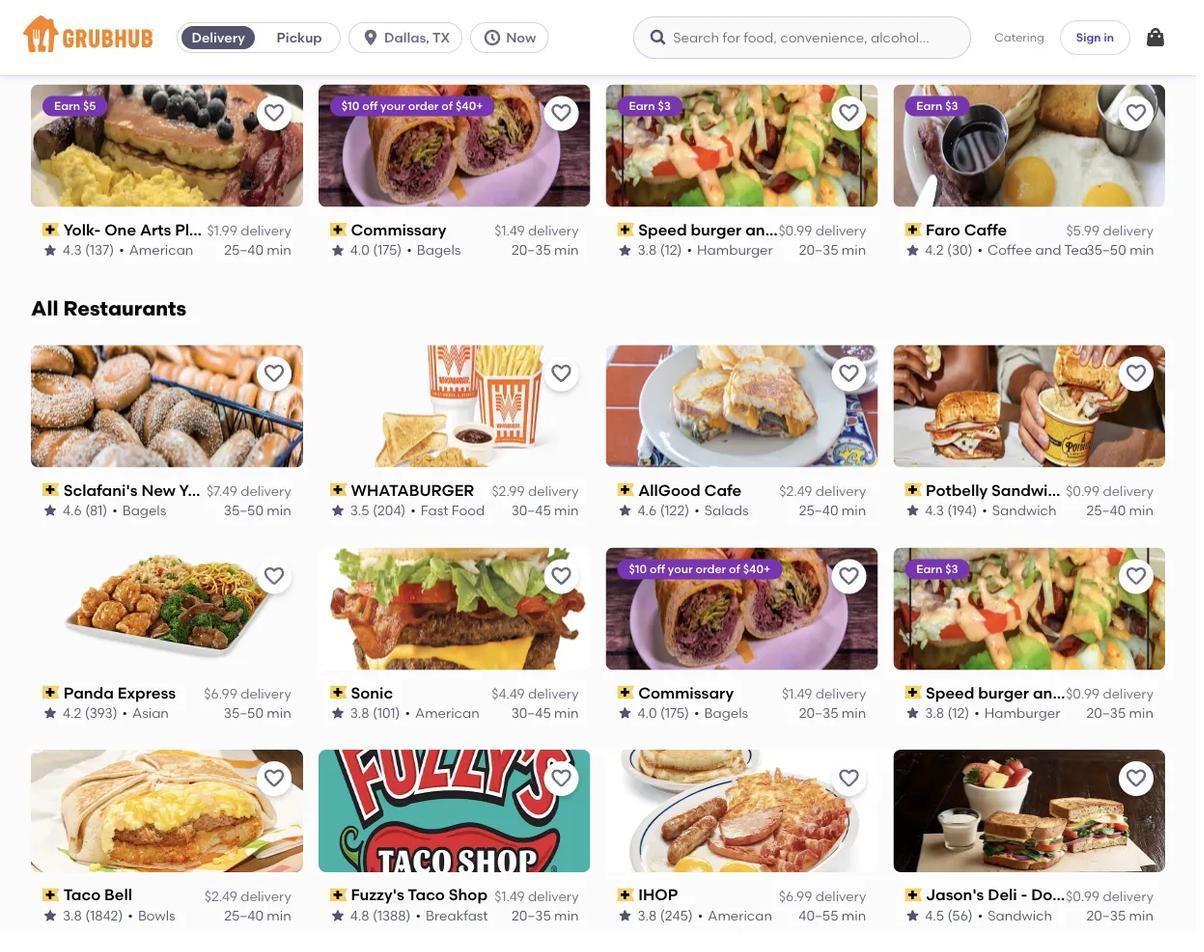 Task type: describe. For each thing, give the bounding box(es) containing it.
4.3 for yolk- one arts plaza
[[63, 242, 82, 258]]

star icon image for sonic logo in the left of the page
[[330, 706, 345, 721]]

• american for yolk- one arts plaza
[[119, 242, 193, 258]]

delivery for taco bell logo at the left of page
[[241, 888, 291, 905]]

hamburger for left speed burger and and more logo's subscription pass image
[[697, 242, 773, 258]]

min for allgood cafe logo
[[842, 502, 866, 519]]

2 vertical spatial $1.49
[[495, 888, 525, 905]]

• hamburger for speed burger and and more logo to the right
[[974, 705, 1060, 722]]

taco bell
[[63, 886, 132, 905]]

40–55 min
[[799, 908, 866, 924]]

$5.99
[[1066, 222, 1100, 239]]

$2.49 delivery for taco bell
[[204, 888, 291, 905]]

cafe
[[704, 481, 742, 499]]

0 horizontal spatial $40+
[[456, 99, 483, 113]]

25–40 min for allgood cafe
[[799, 502, 866, 519]]

• salads
[[694, 502, 749, 519]]

catering button
[[981, 16, 1058, 60]]

• for commissary logo to the bottom
[[694, 705, 699, 722]]

delivery button
[[178, 22, 259, 53]]

-
[[1021, 886, 1028, 905]]

caffe
[[964, 220, 1007, 239]]

30–45 min for sonic
[[511, 705, 579, 722]]

delivery for faro caffe logo in the right of the page
[[1103, 222, 1154, 239]]

svg image
[[361, 28, 380, 47]]

4.2 (393)
[[63, 705, 117, 722]]

allgood cafe
[[638, 481, 742, 499]]

$0.99 delivery for left speed burger and and more logo
[[778, 222, 866, 239]]

1 vertical spatial more
[[1100, 683, 1140, 702]]

sign
[[1076, 30, 1101, 44]]

min for jason's deli - downtown dallas logo
[[1129, 908, 1154, 924]]

2 vertical spatial • bagels
[[694, 705, 748, 722]]

delivery for yolk- one arts plaza logo
[[241, 222, 291, 239]]

bell
[[104, 886, 132, 905]]

commissary for the left commissary logo
[[351, 220, 446, 239]]

4.0 (175) for subscription pass icon associated with commissary logo to the bottom
[[638, 705, 689, 722]]

panda express
[[63, 683, 176, 702]]

25–40 for allgood cafe
[[799, 502, 838, 519]]

4.5 (56)
[[925, 908, 973, 924]]

$2.99 delivery
[[492, 483, 579, 499]]

1 vertical spatial 35–50
[[224, 502, 264, 519]]

$3 for speed burger and and more logo to the right
[[945, 562, 958, 576]]

subscription pass image for the ihop logo
[[617, 889, 634, 902]]

delivery for fuzzy's taco shop logo
[[528, 888, 579, 905]]

arts
[[140, 220, 171, 239]]

faro
[[926, 220, 960, 239]]

(56)
[[948, 908, 973, 924]]

4.6 (81)
[[63, 502, 107, 519]]

ihop
[[638, 886, 678, 905]]

$6.99 for panda express
[[204, 686, 237, 702]]

$5
[[83, 99, 96, 113]]

dallas
[[1116, 886, 1164, 905]]

• for speed burger and and more logo to the right
[[974, 705, 980, 722]]

whataburger logo image
[[318, 345, 590, 468]]

• breakfast
[[416, 908, 488, 924]]

40–55
[[799, 908, 838, 924]]

0 horizontal spatial $10
[[341, 99, 359, 113]]

whataburger
[[351, 481, 474, 499]]

1 vertical spatial bagels
[[122, 502, 166, 519]]

• for panda express logo
[[122, 705, 128, 722]]

• for left speed burger and and more logo
[[687, 242, 692, 258]]

faro caffe
[[926, 220, 1007, 239]]

(194)
[[947, 502, 977, 519]]

save this restaurant image for $2.49 delivery
[[837, 362, 860, 386]]

bowls
[[138, 908, 175, 924]]

$7.49 delivery
[[207, 483, 291, 499]]

1 horizontal spatial $40+
[[743, 562, 771, 576]]

min for the left commissary logo
[[554, 242, 579, 258]]

dallas, tx
[[384, 29, 450, 46]]

delicious deals
[[31, 43, 187, 68]]

(204)
[[373, 502, 406, 519]]

1 horizontal spatial burger
[[978, 683, 1029, 702]]

4.8 (1388)
[[350, 908, 411, 924]]

2 vertical spatial $1.49 delivery
[[495, 888, 579, 905]]

• bowls
[[128, 908, 175, 924]]

0 horizontal spatial commissary logo image
[[318, 85, 590, 207]]

• for the left commissary logo
[[407, 242, 412, 258]]

food
[[452, 502, 485, 519]]

jason's deli - downtown dallas logo image
[[893, 750, 1165, 873]]

earn $3 for left speed burger and and more logo
[[629, 99, 671, 113]]

• for taco bell logo at the left of page
[[128, 908, 133, 924]]

0 vertical spatial $1.49 delivery
[[495, 222, 579, 239]]

commissary for commissary logo to the bottom
[[638, 683, 734, 702]]

2 vertical spatial bagels
[[704, 705, 748, 722]]

1 horizontal spatial speed burger and and more logo image
[[893, 548, 1165, 670]]

catering
[[994, 30, 1044, 44]]

(245)
[[660, 908, 693, 924]]

delivery for the ihop logo
[[815, 888, 866, 905]]

coffee
[[988, 242, 1032, 258]]

• for jason's deli - downtown dallas logo
[[978, 908, 983, 924]]

0 vertical spatial order
[[408, 99, 439, 113]]

subscription pass image for speed burger and and more logo to the right
[[905, 686, 922, 700]]

• for faro caffe logo in the right of the page
[[977, 242, 983, 258]]

min for left speed burger and and more logo
[[842, 242, 866, 258]]

1 horizontal spatial $10
[[629, 562, 647, 576]]

subscription pass image for jason's deli - downtown dallas logo
[[905, 889, 922, 902]]

fast
[[421, 502, 448, 519]]

1 horizontal spatial • bagels
[[407, 242, 461, 258]]

panda express logo image
[[31, 548, 303, 670]]

delivery for allgood cafe logo
[[815, 483, 866, 499]]

3.8 (1842)
[[63, 908, 123, 924]]

allgood cafe logo image
[[606, 345, 878, 468]]

0 vertical spatial 4.0
[[350, 242, 370, 258]]

works
[[1070, 481, 1117, 499]]

• coffee and tea
[[977, 242, 1088, 258]]

sonic
[[351, 683, 393, 702]]

delivery
[[192, 29, 245, 46]]

4.3 (194)
[[925, 502, 977, 519]]

4.8
[[350, 908, 369, 924]]

4.3 for potbelly sandwich works
[[925, 502, 944, 519]]

1 vertical spatial $1.49 delivery
[[782, 686, 866, 702]]

delivery for sonic logo in the left of the page
[[528, 686, 579, 702]]

• for the sclafani's new york bagels and sandwiches logo
[[112, 502, 117, 519]]

star icon image for yolk- one arts plaza logo
[[42, 243, 58, 258]]

3.8 for the ihop logo subscription pass icon
[[638, 908, 657, 924]]

0 horizontal spatial speed burger and and more logo image
[[606, 85, 878, 207]]

• asian
[[122, 705, 169, 722]]

tx
[[433, 29, 450, 46]]

3.8 (12) for left speed burger and and more logo
[[638, 242, 682, 258]]

3.5
[[350, 502, 369, 519]]

asian
[[132, 705, 169, 722]]

subscription pass image for fuzzy's taco shop logo
[[330, 889, 347, 902]]

(137)
[[85, 242, 114, 258]]

yolk- one arts plaza
[[63, 220, 217, 239]]

panda
[[63, 683, 114, 702]]

1 vertical spatial your
[[668, 562, 693, 576]]

save this restaurant image for $7.49 delivery
[[262, 362, 286, 386]]

0 vertical spatial more
[[813, 220, 852, 239]]

star icon image for potbelly sandwich works logo
[[905, 503, 920, 519]]

$7.49 delivery link
[[42, 479, 291, 501]]

1 horizontal spatial order
[[695, 562, 726, 576]]

sonic logo image
[[318, 548, 590, 670]]

$5.99 delivery
[[1066, 222, 1154, 239]]

$3 for left speed burger and and more logo
[[658, 99, 671, 113]]

potbelly sandwich works logo image
[[893, 345, 1165, 468]]

$0.99 for left speed burger and and more logo
[[778, 222, 812, 239]]

3.8 (245)
[[638, 908, 693, 924]]

save this restaurant image for $1.49 delivery
[[550, 768, 573, 791]]

0 vertical spatial $1.49
[[495, 222, 525, 239]]

1 horizontal spatial bagels
[[417, 242, 461, 258]]

sclafani's new york bagels and sandwiches logo image
[[31, 345, 303, 468]]

shop
[[449, 886, 488, 905]]

• for potbelly sandwich works logo
[[982, 502, 987, 519]]

save this restaurant image for $0.99 delivery
[[1125, 362, 1148, 386]]

downtown
[[1031, 886, 1113, 905]]

4.2 for panda express
[[63, 705, 81, 722]]

one
[[104, 220, 136, 239]]

earn $5
[[54, 99, 96, 113]]

4.5
[[925, 908, 944, 924]]

american for sonic
[[415, 705, 479, 722]]

$4.49 delivery
[[492, 686, 579, 702]]

dallas,
[[384, 29, 430, 46]]

Search for food, convenience, alcohol... search field
[[633, 16, 971, 59]]

deli
[[988, 886, 1017, 905]]

3.8 for subscription pass icon for taco bell logo at the left of page
[[63, 908, 82, 924]]

(122)
[[660, 502, 689, 519]]

0 vertical spatial your
[[380, 99, 405, 113]]

faro caffe logo image
[[893, 85, 1165, 207]]

(81)
[[85, 502, 107, 519]]

• for sonic logo in the left of the page
[[405, 705, 410, 722]]

• hamburger for left speed burger and and more logo
[[687, 242, 773, 258]]

of for the left commissary logo
[[442, 99, 453, 113]]

sandwich for deli
[[988, 908, 1052, 924]]

min for the sclafani's new york bagels and sandwiches logo
[[267, 502, 291, 519]]

fuzzy's taco shop
[[351, 886, 488, 905]]

fuzzy's
[[351, 886, 404, 905]]

35–50 for faro caffe
[[1087, 242, 1126, 258]]

off for the left commissary logo
[[362, 99, 378, 113]]

0 vertical spatial sandwich
[[991, 481, 1067, 499]]

25–40 for yolk- one arts plaza
[[224, 242, 264, 258]]



Task type: vqa. For each thing, say whether or not it's contained in the screenshot.


Task type: locate. For each thing, give the bounding box(es) containing it.
1 horizontal spatial svg image
[[649, 28, 668, 47]]

4.6 left (81)
[[63, 502, 82, 519]]

1 vertical spatial • sandwich
[[978, 908, 1052, 924]]

your
[[380, 99, 405, 113], [668, 562, 693, 576]]

$2.49
[[779, 483, 812, 499], [204, 888, 237, 905]]

0 horizontal spatial 4.0
[[350, 242, 370, 258]]

(12) for speed burger and and more logo to the right
[[947, 705, 969, 722]]

1 vertical spatial order
[[695, 562, 726, 576]]

4.6 (122)
[[638, 502, 689, 519]]

4.3 left (194)
[[925, 502, 944, 519]]

commissary logo image
[[318, 85, 590, 207], [606, 548, 878, 670]]

2 30–45 from the top
[[511, 705, 551, 722]]

save this restaurant image
[[837, 102, 860, 125], [262, 362, 286, 386], [550, 362, 573, 386], [837, 362, 860, 386], [1125, 362, 1148, 386], [837, 565, 860, 588], [550, 768, 573, 791]]

1 vertical spatial sandwich
[[992, 502, 1057, 519]]

$10 down dallas, tx button
[[341, 99, 359, 113]]

$10 off your order of $40+ down dallas, tx button
[[341, 99, 483, 113]]

4.2 down panda
[[63, 705, 81, 722]]

subscription pass image for the left commissary logo
[[330, 223, 347, 236]]

35–50 min for panda express
[[224, 705, 291, 722]]

3.8 for subscription pass image for speed burger and and more logo to the right
[[925, 705, 944, 722]]

1 vertical spatial $10
[[629, 562, 647, 576]]

0 vertical spatial bagels
[[417, 242, 461, 258]]

$6.99
[[204, 686, 237, 702], [779, 888, 812, 905]]

30–45
[[511, 502, 551, 519], [511, 705, 551, 722]]

1 horizontal spatial • hamburger
[[974, 705, 1060, 722]]

1 vertical spatial $6.99 delivery
[[779, 888, 866, 905]]

deals
[[129, 43, 187, 68]]

american for yolk- one arts plaza
[[129, 242, 193, 258]]

0 vertical spatial $6.99
[[204, 686, 237, 702]]

commissary
[[351, 220, 446, 239], [638, 683, 734, 702]]

30–45 min down $2.99 delivery
[[511, 502, 579, 519]]

dallas, tx button
[[349, 22, 470, 53]]

35–50 for panda express
[[224, 705, 264, 722]]

order
[[408, 99, 439, 113], [695, 562, 726, 576]]

tea
[[1064, 242, 1088, 258]]

1 vertical spatial 4.3
[[925, 502, 944, 519]]

1 vertical spatial $6.99
[[779, 888, 812, 905]]

1 taco from the left
[[63, 886, 101, 905]]

plaza
[[175, 220, 217, 239]]

$6.99 for ihop
[[779, 888, 812, 905]]

jason's
[[926, 886, 984, 905]]

1 vertical spatial speed burger and and more logo image
[[893, 548, 1165, 670]]

subscription pass image for left speed burger and and more logo
[[617, 223, 634, 236]]

35–50 right the asian
[[224, 705, 264, 722]]

• for yolk- one arts plaza logo
[[119, 242, 124, 258]]

min
[[267, 242, 291, 258], [554, 242, 579, 258], [842, 242, 866, 258], [1130, 242, 1154, 258], [267, 502, 291, 519], [554, 502, 579, 519], [842, 502, 866, 519], [1129, 502, 1154, 519], [267, 705, 291, 722], [554, 705, 579, 722], [842, 705, 866, 722], [1129, 705, 1154, 722], [267, 908, 291, 924], [554, 908, 579, 924], [842, 908, 866, 924], [1129, 908, 1154, 924]]

0 vertical spatial 4.3
[[63, 242, 82, 258]]

fuzzy's taco shop logo image
[[318, 750, 590, 873]]

subscription pass image
[[42, 223, 60, 236], [330, 223, 347, 236], [42, 483, 60, 497], [905, 483, 922, 497], [42, 686, 60, 700], [330, 686, 347, 700], [617, 686, 634, 700], [42, 889, 60, 902], [330, 889, 347, 902], [617, 889, 634, 902], [905, 889, 922, 902]]

• american for sonic
[[405, 705, 479, 722]]

20–35
[[512, 242, 551, 258], [799, 242, 838, 258], [799, 705, 838, 722], [1086, 705, 1126, 722], [512, 908, 551, 924], [1086, 908, 1126, 924]]

1 horizontal spatial 4.0
[[638, 705, 657, 722]]

(175)
[[373, 242, 402, 258], [660, 705, 689, 722]]

in
[[1104, 30, 1114, 44]]

0 vertical spatial speed burger and and more logo image
[[606, 85, 878, 207]]

potbelly sandwich works
[[926, 481, 1117, 499]]

1 4.6 from the left
[[63, 502, 82, 519]]

min for potbelly sandwich works logo
[[1129, 502, 1154, 519]]

0 horizontal spatial • hamburger
[[687, 242, 773, 258]]

american
[[129, 242, 193, 258], [415, 705, 479, 722], [708, 908, 772, 924]]

hamburger for subscription pass image for speed burger and and more logo to the right
[[984, 705, 1060, 722]]

jason's deli - downtown dallas
[[926, 886, 1164, 905]]

all restaurants
[[31, 296, 187, 320]]

1 horizontal spatial $6.99 delivery
[[779, 888, 866, 905]]

25–40
[[224, 242, 264, 258], [799, 502, 838, 519], [1086, 502, 1126, 519], [224, 908, 264, 924]]

• american
[[119, 242, 193, 258], [405, 705, 479, 722], [698, 908, 772, 924]]

speed burger and and more for speed burger and and more logo to the right
[[926, 683, 1140, 702]]

4.0
[[350, 242, 370, 258], [638, 705, 657, 722]]

1 vertical spatial • bagels
[[112, 502, 166, 519]]

now button
[[470, 22, 557, 53]]

subscription pass image for whataburger logo
[[330, 483, 347, 497]]

subscription pass image for taco bell logo at the left of page
[[42, 889, 60, 902]]

subscription pass image inside $7.49 delivery link
[[42, 483, 60, 497]]

$0.99
[[778, 222, 812, 239], [1066, 483, 1100, 499], [1066, 686, 1100, 702], [1066, 888, 1100, 905]]

1 vertical spatial (175)
[[660, 705, 689, 722]]

30–45 min for whataburger
[[511, 502, 579, 519]]

$6.99 delivery for panda express
[[204, 686, 291, 702]]

0 vertical spatial $2.49 delivery
[[779, 483, 866, 499]]

2 taco from the left
[[408, 886, 445, 905]]

0 horizontal spatial $10 off your order of $40+
[[341, 99, 483, 113]]

0 vertical spatial • hamburger
[[687, 242, 773, 258]]

taco up • breakfast
[[408, 886, 445, 905]]

earn $3 for speed burger and and more logo to the right
[[916, 562, 958, 576]]

now
[[506, 29, 536, 46]]

1 vertical spatial burger
[[978, 683, 1029, 702]]

star icon image for the ihop logo
[[617, 908, 633, 924]]

(12) for left speed burger and and more logo
[[660, 242, 682, 258]]

(175) for commissary logo to the bottom
[[660, 705, 689, 722]]

1 30–45 min from the top
[[511, 502, 579, 519]]

0 horizontal spatial speed
[[638, 220, 687, 239]]

min for whataburger logo
[[554, 502, 579, 519]]

express
[[118, 683, 176, 702]]

of down tx
[[442, 99, 453, 113]]

pickup button
[[259, 22, 340, 53]]

star icon image for jason's deli - downtown dallas logo
[[905, 908, 920, 924]]

4.6 for 4.6 (81)
[[63, 502, 82, 519]]

earn $3 for faro caffe logo in the right of the page
[[916, 99, 958, 113]]

min for commissary logo to the bottom
[[842, 705, 866, 722]]

earn
[[54, 99, 80, 113], [629, 99, 655, 113], [916, 99, 942, 113], [916, 562, 942, 576]]

0 vertical spatial (175)
[[373, 242, 402, 258]]

speed for left speed burger and and more logo
[[638, 220, 687, 239]]

25–40 down $1.99 delivery
[[224, 242, 264, 258]]

delivery for jason's deli - downtown dallas logo
[[1103, 888, 1154, 905]]

30–45 for whataburger
[[511, 502, 551, 519]]

taco bell logo image
[[31, 750, 303, 873]]

4.3
[[63, 242, 82, 258], [925, 502, 944, 519]]

star icon image
[[42, 243, 58, 258], [330, 243, 345, 258], [617, 243, 633, 258], [905, 243, 920, 258], [42, 503, 58, 519], [330, 503, 345, 519], [617, 503, 633, 519], [905, 503, 920, 519], [42, 706, 58, 721], [330, 706, 345, 721], [617, 706, 633, 721], [905, 706, 920, 721], [42, 908, 58, 924], [330, 908, 345, 924], [617, 908, 633, 924], [905, 908, 920, 924]]

subscription pass image for allgood cafe logo
[[617, 483, 634, 497]]

your down the (122)
[[668, 562, 693, 576]]

$6.99 right express
[[204, 686, 237, 702]]

star icon image for whataburger logo
[[330, 503, 345, 519]]

breakfast
[[426, 908, 488, 924]]

• for fuzzy's taco shop logo
[[416, 908, 421, 924]]

$10 off your order of $40+ for commissary logo to the bottom
[[629, 562, 771, 576]]

main navigation navigation
[[0, 0, 1196, 75]]

• american right (245)
[[698, 908, 772, 924]]

2 horizontal spatial • bagels
[[694, 705, 748, 722]]

$0.99 delivery for jason's deli - downtown dallas logo
[[1066, 888, 1154, 905]]

35–50 down '$5.99 delivery'
[[1087, 242, 1126, 258]]

subscription pass image for yolk- one arts plaza logo
[[42, 223, 60, 236]]

allgood
[[638, 481, 701, 499]]

subscription pass image for faro caffe logo in the right of the page
[[905, 223, 922, 236]]

(1388)
[[373, 908, 411, 924]]

1 vertical spatial • american
[[405, 705, 479, 722]]

25–40 for taco bell
[[224, 908, 264, 924]]

0 horizontal spatial burger
[[691, 220, 742, 239]]

potbelly
[[926, 481, 988, 499]]

$0.99 for speed burger and and more logo to the right
[[1066, 686, 1100, 702]]

sandwich
[[991, 481, 1067, 499], [992, 502, 1057, 519], [988, 908, 1052, 924]]

$0.99 delivery for potbelly sandwich works logo
[[1066, 483, 1154, 499]]

1 horizontal spatial off
[[650, 562, 665, 576]]

order down • salads
[[695, 562, 726, 576]]

0 horizontal spatial 3.8 (12)
[[638, 242, 682, 258]]

$0.99 for jason's deli - downtown dallas logo
[[1066, 888, 1100, 905]]

all
[[31, 296, 58, 320]]

25–40 right salads
[[799, 502, 838, 519]]

0 horizontal spatial american
[[129, 242, 193, 258]]

0 horizontal spatial • bagels
[[112, 502, 166, 519]]

0 horizontal spatial more
[[813, 220, 852, 239]]

35–50 down "$7.49 delivery"
[[224, 502, 264, 519]]

salads
[[704, 502, 749, 519]]

• for whataburger logo
[[411, 502, 416, 519]]

0 horizontal spatial • american
[[119, 242, 193, 258]]

0 horizontal spatial svg image
[[483, 28, 502, 47]]

0 horizontal spatial off
[[362, 99, 378, 113]]

off for commissary logo to the bottom
[[650, 562, 665, 576]]

taco up 3.8 (1842)
[[63, 886, 101, 905]]

0 vertical spatial $2.49
[[779, 483, 812, 499]]

0 horizontal spatial $6.99
[[204, 686, 237, 702]]

4.3 down yolk-
[[63, 242, 82, 258]]

0 horizontal spatial 4.2
[[63, 705, 81, 722]]

30–45 min
[[511, 502, 579, 519], [511, 705, 579, 722]]

delicious
[[31, 43, 124, 68]]

restaurants
[[63, 296, 187, 320]]

$1.99 delivery
[[207, 222, 291, 239]]

american down the arts
[[129, 242, 193, 258]]

2 vertical spatial american
[[708, 908, 772, 924]]

$40+
[[456, 99, 483, 113], [743, 562, 771, 576]]

30–45 down $4.49 delivery
[[511, 705, 551, 722]]

4.2 (30)
[[925, 242, 973, 258]]

svg image
[[1144, 26, 1167, 49], [483, 28, 502, 47], [649, 28, 668, 47]]

0 horizontal spatial bagels
[[122, 502, 166, 519]]

yolk- one arts plaza logo image
[[31, 85, 303, 207]]

american right (101)
[[415, 705, 479, 722]]

25–40 min for potbelly sandwich works
[[1086, 502, 1154, 519]]

4.2
[[925, 242, 944, 258], [63, 705, 81, 722]]

4.2 for faro caffe
[[925, 242, 944, 258]]

1 vertical spatial 3.8 (12)
[[925, 705, 969, 722]]

$0.99 for potbelly sandwich works logo
[[1066, 483, 1100, 499]]

subscription pass image
[[617, 223, 634, 236], [905, 223, 922, 236], [330, 483, 347, 497], [617, 483, 634, 497], [905, 686, 922, 700]]

4.6 for 4.6 (122)
[[638, 502, 657, 519]]

sandwich for sandwich
[[992, 502, 1057, 519]]

1 vertical spatial 35–50 min
[[224, 502, 291, 519]]

0 vertical spatial • american
[[119, 242, 193, 258]]

0 vertical spatial • sandwich
[[982, 502, 1057, 519]]

0 vertical spatial 30–45 min
[[511, 502, 579, 519]]

$2.99
[[492, 483, 525, 499]]

1 horizontal spatial your
[[668, 562, 693, 576]]

30–45 down $2.99 delivery
[[511, 502, 551, 519]]

0 horizontal spatial speed burger and and more
[[638, 220, 852, 239]]

1 vertical spatial commissary logo image
[[606, 548, 878, 670]]

25–40 right bowls
[[224, 908, 264, 924]]

american for ihop
[[708, 908, 772, 924]]

• hamburger
[[687, 242, 773, 258], [974, 705, 1060, 722]]

0 horizontal spatial order
[[408, 99, 439, 113]]

$40+ down now button
[[456, 99, 483, 113]]

off
[[362, 99, 378, 113], [650, 562, 665, 576]]

(393)
[[85, 705, 117, 722]]

(175) for the left commissary logo
[[373, 242, 402, 258]]

$6.99 delivery for ihop
[[779, 888, 866, 905]]

1 horizontal spatial american
[[415, 705, 479, 722]]

• sandwich down -
[[978, 908, 1052, 924]]

2 vertical spatial 35–50 min
[[224, 705, 291, 722]]

min for faro caffe logo in the right of the page
[[1130, 242, 1154, 258]]

$1.99
[[207, 222, 237, 239]]

min for panda express logo
[[267, 705, 291, 722]]

$10
[[341, 99, 359, 113], [629, 562, 647, 576]]

3.8 (101)
[[350, 705, 400, 722]]

• american right (101)
[[405, 705, 479, 722]]

0 vertical spatial commissary logo image
[[318, 85, 590, 207]]

1 horizontal spatial $6.99
[[779, 888, 812, 905]]

delivery for potbelly sandwich works logo
[[1103, 483, 1154, 499]]

3.5 (204)
[[350, 502, 406, 519]]

$2.49 for allgood cafe
[[779, 483, 812, 499]]

0 vertical spatial 30–45
[[511, 502, 551, 519]]

save this restaurant image
[[262, 102, 286, 125], [550, 102, 573, 125], [1125, 102, 1148, 125], [262, 565, 286, 588], [550, 565, 573, 588], [1125, 565, 1148, 588], [262, 768, 286, 791], [837, 768, 860, 791], [1125, 768, 1148, 791]]

20–35 min
[[512, 242, 579, 258], [799, 242, 866, 258], [799, 705, 866, 722], [1086, 705, 1154, 722], [512, 908, 579, 924], [1086, 908, 1154, 924]]

25–40 min for taco bell
[[224, 908, 291, 924]]

0 vertical spatial 35–50
[[1087, 242, 1126, 258]]

1 vertical spatial (12)
[[947, 705, 969, 722]]

$6.99 up 40–55
[[779, 888, 812, 905]]

american right (245)
[[708, 908, 772, 924]]

1 horizontal spatial (12)
[[947, 705, 969, 722]]

delivery
[[241, 222, 291, 239], [528, 222, 579, 239], [815, 222, 866, 239], [1103, 222, 1154, 239], [241, 483, 291, 499], [528, 483, 579, 499], [815, 483, 866, 499], [1103, 483, 1154, 499], [241, 686, 291, 702], [528, 686, 579, 702], [815, 686, 866, 702], [1103, 686, 1154, 702], [241, 888, 291, 905], [528, 888, 579, 905], [815, 888, 866, 905], [1103, 888, 1154, 905]]

35–50
[[1087, 242, 1126, 258], [224, 502, 264, 519], [224, 705, 264, 722]]

more
[[813, 220, 852, 239], [1100, 683, 1140, 702]]

$3
[[658, 99, 671, 113], [945, 99, 958, 113], [945, 562, 958, 576]]

• sandwich down potbelly sandwich works
[[982, 502, 1057, 519]]

1 vertical spatial $40+
[[743, 562, 771, 576]]

• sandwich for sandwich
[[982, 502, 1057, 519]]

0 vertical spatial 3.8 (12)
[[638, 242, 682, 258]]

2 4.6 from the left
[[638, 502, 657, 519]]

order down dallas, tx
[[408, 99, 439, 113]]

yolk-
[[63, 220, 101, 239]]

0 vertical spatial $6.99 delivery
[[204, 686, 291, 702]]

25–40 min for yolk- one arts plaza
[[224, 242, 291, 258]]

4.2 down faro
[[925, 242, 944, 258]]

delivery inside $7.49 delivery link
[[241, 483, 291, 499]]

$10 down 4.6 (122)
[[629, 562, 647, 576]]

speed burger and and more
[[638, 220, 852, 239], [926, 683, 1140, 702]]

1 vertical spatial 4.0
[[638, 705, 657, 722]]

1 horizontal spatial 4.6
[[638, 502, 657, 519]]

$1.49 delivery
[[495, 222, 579, 239], [782, 686, 866, 702], [495, 888, 579, 905]]

min for fuzzy's taco shop logo
[[554, 908, 579, 924]]

2 horizontal spatial svg image
[[1144, 26, 1167, 49]]

$0.99 delivery for speed burger and and more logo to the right
[[1066, 686, 1154, 702]]

of down salads
[[729, 562, 740, 576]]

off down svg image
[[362, 99, 378, 113]]

0 vertical spatial hamburger
[[697, 242, 773, 258]]

1 vertical spatial $10 off your order of $40+
[[629, 562, 771, 576]]

pickup
[[277, 29, 322, 46]]

1 horizontal spatial • american
[[405, 705, 479, 722]]

• american for ihop
[[698, 908, 772, 924]]

(1842)
[[85, 908, 123, 924]]

sandwich down -
[[988, 908, 1052, 924]]

• american down the arts
[[119, 242, 193, 258]]

3.8 for left speed burger and and more logo's subscription pass image
[[638, 242, 657, 258]]

$2.49 for taco bell
[[204, 888, 237, 905]]

$4.49
[[492, 686, 525, 702]]

sandwich left works
[[991, 481, 1067, 499]]

0 horizontal spatial your
[[380, 99, 405, 113]]

1 horizontal spatial (175)
[[660, 705, 689, 722]]

4.3 (137)
[[63, 242, 114, 258]]

off down 4.6 (122)
[[650, 562, 665, 576]]

1 horizontal spatial taco
[[408, 886, 445, 905]]

star icon image for fuzzy's taco shop logo
[[330, 908, 345, 924]]

1 horizontal spatial $10 off your order of $40+
[[629, 562, 771, 576]]

hamburger
[[697, 242, 773, 258], [984, 705, 1060, 722]]

0 vertical spatial speed burger and and more
[[638, 220, 852, 239]]

1 horizontal spatial commissary logo image
[[606, 548, 878, 670]]

subscription pass image for potbelly sandwich works logo
[[905, 483, 922, 497]]

subscription pass image for commissary logo to the bottom
[[617, 686, 634, 700]]

• fast food
[[411, 502, 485, 519]]

0 horizontal spatial $6.99 delivery
[[204, 686, 291, 702]]

3.8 for subscription pass icon associated with sonic logo in the left of the page
[[350, 705, 369, 722]]

1 horizontal spatial 4.0 (175)
[[638, 705, 689, 722]]

4.6 left the (122)
[[638, 502, 657, 519]]

$40+ down salads
[[743, 562, 771, 576]]

1 30–45 from the top
[[511, 502, 551, 519]]

25–40 for potbelly sandwich works
[[1086, 502, 1126, 519]]

1 vertical spatial $2.49 delivery
[[204, 888, 291, 905]]

3.8 (12) for speed burger and and more logo to the right
[[925, 705, 969, 722]]

1 horizontal spatial hamburger
[[984, 705, 1060, 722]]

2 30–45 min from the top
[[511, 705, 579, 722]]

min for taco bell logo at the left of page
[[267, 908, 291, 924]]

30–45 min down $4.49 delivery
[[511, 705, 579, 722]]

25–40 down works
[[1086, 502, 1126, 519]]

sandwich down potbelly sandwich works
[[992, 502, 1057, 519]]

min for speed burger and and more logo to the right
[[1129, 705, 1154, 722]]

your down the dallas,
[[380, 99, 405, 113]]

0 horizontal spatial of
[[442, 99, 453, 113]]

35–50 min for faro caffe
[[1087, 242, 1154, 258]]

sign in button
[[1060, 20, 1130, 55]]

1 vertical spatial hamburger
[[984, 705, 1060, 722]]

speed burger and and more logo image
[[606, 85, 878, 207], [893, 548, 1165, 670]]

delivery for the sclafani's new york bagels and sandwiches logo
[[241, 483, 291, 499]]

ihop logo image
[[606, 750, 878, 873]]

0 vertical spatial burger
[[691, 220, 742, 239]]

svg image inside now button
[[483, 28, 502, 47]]

$10 off your order of $40+ for the left commissary logo
[[341, 99, 483, 113]]

1 horizontal spatial 4.3
[[925, 502, 944, 519]]

star icon image for the sclafani's new york bagels and sandwiches logo
[[42, 503, 58, 519]]

taco
[[63, 886, 101, 905], [408, 886, 445, 905]]

$10 off your order of $40+ down • salads
[[629, 562, 771, 576]]

0 horizontal spatial (175)
[[373, 242, 402, 258]]

1 vertical spatial $1.49
[[782, 686, 812, 702]]

0 vertical spatial commissary
[[351, 220, 446, 239]]

1 vertical spatial • hamburger
[[974, 705, 1060, 722]]

1 horizontal spatial $2.49 delivery
[[779, 483, 866, 499]]



